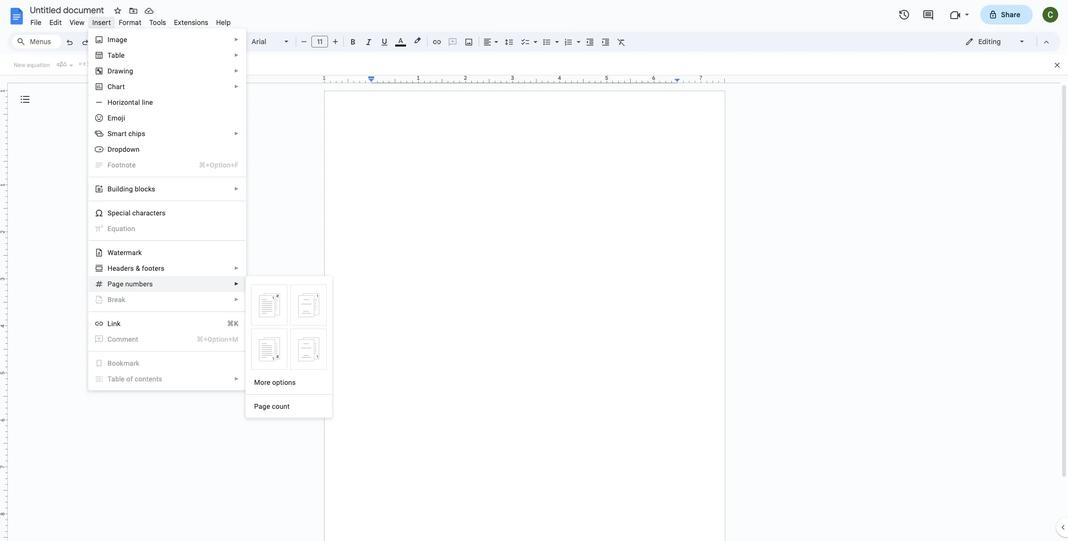 Task type: vqa. For each thing, say whether or not it's contained in the screenshot.


Task type: describe. For each thing, give the bounding box(es) containing it.
new
[[14, 62, 25, 69]]

co
[[108, 336, 116, 344]]

5 ► from the top
[[234, 131, 239, 136]]

g
[[116, 281, 120, 288]]

i mage
[[108, 36, 127, 44]]

headers & footers h element
[[108, 265, 167, 273]]

arial
[[252, 37, 266, 46]]

⌘+option+f element
[[187, 160, 239, 170]]

insert image image
[[463, 35, 475, 49]]

chart
[[108, 83, 125, 91]]

⌘k
[[227, 320, 239, 328]]

text color image
[[395, 35, 406, 47]]

view menu item
[[66, 17, 88, 28]]

row 1. column 1. page number in header starting on the first page element
[[251, 285, 288, 326]]

insert
[[92, 18, 111, 27]]

ink
[[111, 320, 121, 328]]

ho r izontal line
[[108, 99, 153, 106]]

ookmark
[[112, 360, 139, 368]]

menu item containing e
[[95, 224, 239, 234]]

izontal
[[119, 99, 140, 106]]

k
[[122, 296, 125, 304]]

file
[[30, 18, 42, 27]]

⌘k element
[[215, 319, 239, 329]]

arial option
[[252, 35, 279, 49]]

building blocks u element
[[108, 185, 158, 193]]

e
[[108, 225, 112, 233]]

brea k
[[108, 296, 125, 304]]

able
[[111, 51, 125, 59]]

ho
[[108, 99, 117, 106]]

mode and view toolbar
[[958, 32, 1054, 51]]

break k element
[[108, 296, 128, 304]]

smart
[[108, 130, 127, 138]]

file menu item
[[26, 17, 45, 28]]

numbers
[[125, 281, 153, 288]]

watermark
[[108, 249, 142, 257]]

special characters c element
[[108, 209, 169, 217]]

left margin image
[[325, 76, 374, 83]]

menu item containing brea
[[89, 292, 246, 308]]

drawing d element
[[108, 67, 136, 75]]

format menu item
[[115, 17, 145, 28]]

right margin image
[[675, 76, 724, 83]]

t
[[108, 51, 111, 59]]

smart chips z element
[[108, 130, 148, 138]]

image i element
[[108, 36, 130, 44]]

main toolbar
[[61, 0, 629, 463]]

e
[[120, 281, 123, 288]]

Rename text field
[[26, 4, 110, 16]]

page count o element
[[254, 403, 293, 411]]

s
[[159, 376, 162, 384]]

character image
[[54, 59, 68, 68]]

blocks
[[135, 185, 155, 193]]

insert menu item
[[88, 17, 115, 28]]

spe
[[108, 209, 119, 217]]

► for e numbers
[[234, 282, 239, 287]]

2 row from the top
[[250, 328, 328, 372]]

editing
[[978, 37, 1001, 46]]

ment
[[122, 336, 138, 344]]

b ookmark
[[108, 360, 139, 368]]

► for i mage
[[234, 37, 239, 42]]

c for ial
[[119, 209, 123, 217]]

menu item containing b
[[89, 308, 246, 542]]

menu bar inside menu bar banner
[[26, 13, 235, 29]]

pa
[[108, 281, 116, 288]]

extensions menu item
[[170, 17, 212, 28]]

menu item containing co
[[89, 332, 246, 348]]

equation
[[27, 62, 50, 69]]

row 1. column 2. page number in header starting on the second page element
[[291, 285, 327, 326]]

n
[[122, 161, 126, 169]]

help
[[216, 18, 231, 27]]

characters
[[132, 209, 166, 217]]

ore
[[260, 379, 270, 387]]

extensions
[[174, 18, 208, 27]]

► for h eaders & footers
[[234, 266, 239, 271]]

editing button
[[958, 34, 1032, 49]]

co m ment
[[108, 336, 138, 344]]

of
[[126, 376, 133, 384]]

tools
[[149, 18, 166, 27]]

chart q element
[[108, 83, 128, 91]]

Star checkbox
[[111, 4, 125, 18]]

menu containing i
[[64, 28, 246, 542]]

share
[[1001, 10, 1021, 19]]

o
[[276, 403, 280, 411]]

ote
[[126, 161, 136, 169]]

tools menu item
[[145, 17, 170, 28]]

r
[[117, 99, 119, 106]]

page numbers g element
[[108, 281, 156, 288]]



Task type: locate. For each thing, give the bounding box(es) containing it.
1
[[323, 75, 326, 81]]

format
[[119, 18, 141, 27]]

i
[[108, 36, 110, 44]]

table
[[108, 376, 125, 384]]

Font size text field
[[312, 36, 328, 48]]

m ore options
[[254, 379, 296, 387]]

b left ilding
[[108, 185, 112, 193]]

► for table of content s
[[234, 377, 239, 382]]

⌘+option+m element
[[185, 335, 239, 345]]

options
[[272, 379, 296, 387]]

pa g e numbers
[[108, 281, 153, 288]]

1 horizontal spatial c
[[272, 403, 276, 411]]

line & paragraph spacing image
[[503, 35, 515, 49]]

share button
[[980, 5, 1033, 25]]

1 row from the top
[[250, 283, 328, 328]]

table of content s
[[108, 376, 162, 384]]

highlight color image
[[412, 35, 423, 47]]

b inside menu item
[[108, 360, 112, 368]]

footers
[[142, 265, 165, 273]]

b for u
[[108, 185, 112, 193]]

0 horizontal spatial c
[[119, 209, 123, 217]]

c
[[119, 209, 123, 217], [272, 403, 276, 411]]

line
[[142, 99, 153, 106]]

new equation
[[14, 62, 50, 69]]

bookmark b element
[[108, 360, 142, 368]]

1 b from the top
[[108, 185, 112, 193]]

row 2. column 1. page number in footer starting on the first page element
[[251, 329, 288, 370]]

⌘+option+m
[[197, 336, 239, 344]]

spe c ial characters
[[108, 209, 166, 217]]

b
[[108, 185, 112, 193], [108, 360, 112, 368]]

page
[[254, 403, 270, 411]]

menu bar containing file
[[26, 13, 235, 29]]

brea
[[108, 296, 122, 304]]

1 vertical spatial c
[[272, 403, 276, 411]]

1 ► from the top
[[234, 37, 239, 42]]

new equation button
[[11, 58, 52, 73]]

row
[[250, 283, 328, 328], [250, 328, 328, 372]]

menu bar
[[26, 13, 235, 29]]

row up options
[[250, 328, 328, 372]]

2 b from the top
[[108, 360, 112, 368]]

mage
[[110, 36, 127, 44]]

view
[[70, 18, 85, 27]]

m
[[254, 379, 260, 387]]

menu bar banner
[[0, 0, 1068, 542]]

help menu item
[[212, 17, 235, 28]]

page c o unt
[[254, 403, 290, 411]]

edit
[[49, 18, 62, 27]]

&
[[136, 265, 140, 273]]

footnote n element
[[108, 161, 139, 169]]

emoji 7 element
[[108, 114, 128, 122]]

l
[[108, 320, 111, 328]]

u
[[112, 185, 116, 193]]

d rawing
[[108, 67, 133, 75]]

foot n ote
[[108, 161, 136, 169]]

l ink
[[108, 320, 121, 328]]

edit menu item
[[45, 17, 66, 28]]

dropdown 6 element
[[108, 146, 143, 154]]

content
[[135, 376, 159, 384]]

smart chips
[[108, 130, 145, 138]]

link l element
[[108, 320, 124, 328]]

b for ookmark
[[108, 360, 112, 368]]

► for ilding blocks
[[234, 186, 239, 192]]

rawing
[[112, 67, 133, 75]]

horizontal line r element
[[108, 99, 156, 106]]

watermark j element
[[108, 249, 145, 257]]

eaders
[[113, 265, 134, 273]]

chips
[[128, 130, 145, 138]]

3 ► from the top
[[234, 68, 239, 74]]

application
[[0, 0, 1068, 542]]

b up table
[[108, 360, 112, 368]]

►
[[234, 37, 239, 42], [234, 52, 239, 58], [234, 68, 239, 74], [234, 84, 239, 89], [234, 131, 239, 136], [234, 186, 239, 192], [234, 266, 239, 271], [234, 282, 239, 287], [234, 297, 239, 303], [234, 377, 239, 382]]

more options m element
[[254, 379, 299, 387]]

miscellaneous operations image
[[77, 59, 91, 68]]

c up e quation
[[119, 209, 123, 217]]

6 ► from the top
[[234, 186, 239, 192]]

menu
[[64, 28, 246, 542], [246, 277, 332, 418]]

b u ilding blocks
[[108, 185, 155, 193]]

► for d rawing
[[234, 68, 239, 74]]

table of contents s element
[[108, 376, 165, 384]]

0 vertical spatial c
[[119, 209, 123, 217]]

m
[[116, 336, 122, 344]]

comment m element
[[108, 336, 141, 344]]

quation
[[112, 225, 135, 233]]

9 ► from the top
[[234, 297, 239, 303]]

c left "unt"
[[272, 403, 276, 411]]

unt
[[280, 403, 290, 411]]

ial
[[123, 209, 130, 217]]

h eaders & footers
[[108, 265, 165, 273]]

menu item
[[95, 160, 239, 170], [95, 224, 239, 234], [89, 292, 246, 308], [89, 308, 246, 542], [89, 332, 246, 348], [89, 372, 246, 387]]

t able
[[108, 51, 125, 59]]

10 ► from the top
[[234, 377, 239, 382]]

⌘+option+f
[[199, 161, 239, 169]]

h
[[108, 265, 113, 273]]

equations toolbar
[[0, 55, 1068, 76]]

4 ► from the top
[[234, 84, 239, 89]]

dropdown
[[108, 146, 140, 154]]

application containing share
[[0, 0, 1068, 542]]

2 ► from the top
[[234, 52, 239, 58]]

e quation
[[108, 225, 135, 233]]

row up row 2. column 2. page number in footer starting on the second page element
[[250, 283, 328, 328]]

► for brea k
[[234, 297, 239, 303]]

menu item containing table of content
[[89, 372, 246, 387]]

► for t able
[[234, 52, 239, 58]]

ilding
[[116, 185, 133, 193]]

d
[[108, 67, 112, 75]]

menu item containing foot
[[95, 160, 239, 170]]

menu containing m
[[246, 277, 332, 418]]

row 2. column 2. page number in footer starting on the second page element
[[291, 329, 327, 370]]

0 vertical spatial b
[[108, 185, 112, 193]]

c for o
[[272, 403, 276, 411]]

8 ► from the top
[[234, 282, 239, 287]]

emoji
[[108, 114, 125, 122]]

7 ► from the top
[[234, 266, 239, 271]]

foot
[[108, 161, 122, 169]]

equation e element
[[108, 225, 138, 233]]

table t element
[[108, 51, 128, 59]]

Menus field
[[12, 35, 61, 49]]

Font size field
[[311, 36, 332, 48]]

1 vertical spatial b
[[108, 360, 112, 368]]



